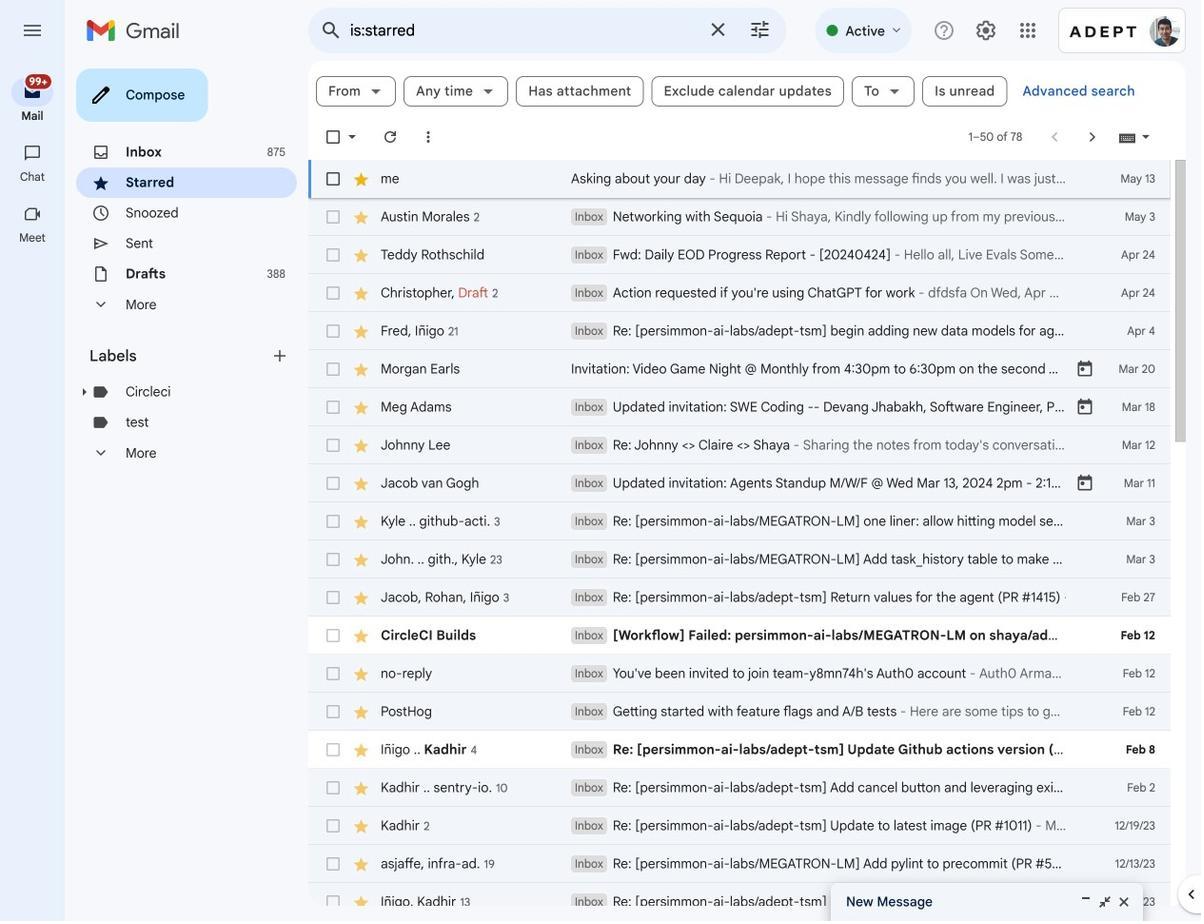 Task type: describe. For each thing, give the bounding box(es) containing it.
9 row from the top
[[309, 465, 1202, 503]]

settings image
[[975, 19, 998, 42]]

older image
[[1084, 128, 1103, 147]]

19 row from the top
[[309, 846, 1171, 884]]

close image
[[1117, 895, 1132, 910]]

13 row from the top
[[309, 617, 1202, 655]]

10 row from the top
[[309, 503, 1202, 541]]

Search mail search field
[[309, 8, 787, 53]]

2 row from the top
[[309, 198, 1171, 236]]

14 row from the top
[[309, 655, 1171, 693]]

search mail image
[[314, 13, 349, 48]]

20 row from the top
[[309, 884, 1171, 922]]

3 row from the top
[[309, 236, 1171, 274]]



Task type: locate. For each thing, give the bounding box(es) containing it.
18 row from the top
[[309, 807, 1171, 846]]

5 row from the top
[[309, 312, 1171, 350]]

refresh image
[[381, 128, 400, 147]]

show the input tools menu image
[[1141, 130, 1152, 144]]

None checkbox
[[324, 246, 343, 265], [324, 512, 343, 531], [324, 550, 343, 569], [324, 588, 343, 608], [324, 627, 343, 646], [324, 703, 343, 722], [324, 817, 343, 836], [324, 893, 343, 912], [324, 246, 343, 265], [324, 512, 343, 531], [324, 550, 343, 569], [324, 588, 343, 608], [324, 627, 343, 646], [324, 703, 343, 722], [324, 817, 343, 836], [324, 893, 343, 912]]

17 row from the top
[[309, 769, 1202, 807]]

gmail image
[[86, 11, 189, 50]]

more email options image
[[419, 128, 438, 147]]

16 row from the top
[[309, 731, 1171, 769]]

Search mail text field
[[350, 21, 695, 40]]

minimize image
[[1079, 895, 1094, 910]]

advanced search options image
[[741, 10, 779, 49]]

pop out image
[[1098, 895, 1113, 910]]

7 row from the top
[[309, 389, 1202, 427]]

6 row from the top
[[309, 350, 1202, 389]]

None checkbox
[[324, 128, 343, 147], [324, 169, 343, 189], [324, 208, 343, 227], [324, 284, 343, 303], [324, 322, 343, 341], [324, 360, 343, 379], [324, 398, 343, 417], [324, 436, 343, 455], [324, 474, 343, 493], [324, 665, 343, 684], [324, 741, 343, 760], [324, 779, 343, 798], [324, 855, 343, 874], [324, 128, 343, 147], [324, 169, 343, 189], [324, 208, 343, 227], [324, 284, 343, 303], [324, 322, 343, 341], [324, 360, 343, 379], [324, 398, 343, 417], [324, 436, 343, 455], [324, 474, 343, 493], [324, 665, 343, 684], [324, 741, 343, 760], [324, 779, 343, 798], [324, 855, 343, 874]]

clear search image
[[699, 10, 737, 49]]

1 row from the top
[[309, 160, 1171, 198]]

calendar event image
[[1076, 360, 1095, 379]]

4 row from the top
[[309, 274, 1171, 312]]

navigation
[[0, 61, 67, 922]]

15 row from the top
[[309, 693, 1171, 731]]

12 row from the top
[[309, 579, 1171, 617]]

main menu image
[[21, 19, 44, 42]]

8 row from the top
[[309, 427, 1171, 465]]

row
[[309, 160, 1171, 198], [309, 198, 1171, 236], [309, 236, 1171, 274], [309, 274, 1171, 312], [309, 312, 1171, 350], [309, 350, 1202, 389], [309, 389, 1202, 427], [309, 427, 1171, 465], [309, 465, 1202, 503], [309, 503, 1202, 541], [309, 541, 1202, 579], [309, 579, 1171, 617], [309, 617, 1202, 655], [309, 655, 1171, 693], [309, 693, 1171, 731], [309, 731, 1171, 769], [309, 769, 1202, 807], [309, 807, 1171, 846], [309, 846, 1171, 884], [309, 884, 1171, 922]]

heading
[[0, 109, 65, 124], [0, 169, 65, 185], [0, 230, 65, 246], [90, 347, 270, 366]]

11 row from the top
[[309, 541, 1202, 579]]



Task type: vqa. For each thing, say whether or not it's contained in the screenshot.
Account on the right top of page
no



